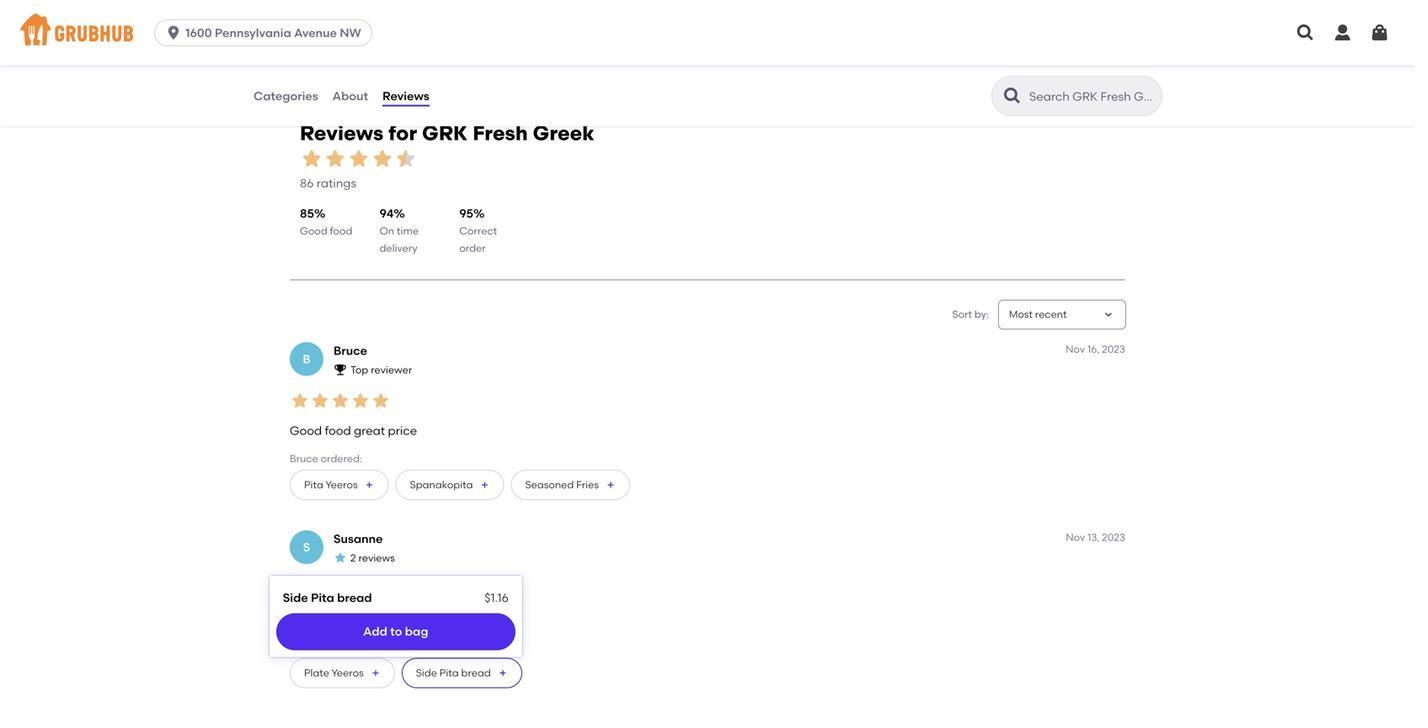 Task type: locate. For each thing, give the bounding box(es) containing it.
1 vertical spatial bread
[[461, 668, 491, 680]]

nov left 13,
[[1067, 532, 1086, 544]]

nov
[[1066, 344, 1086, 356], [1067, 532, 1086, 544]]

1 horizontal spatial bread
[[461, 668, 491, 680]]

2 nov from the top
[[1067, 532, 1086, 544]]

2 vertical spatial pita
[[440, 668, 459, 680]]

greek for fresh
[[533, 121, 595, 146]]

2023 right the 16, on the right of page
[[1103, 344, 1126, 356]]

0 horizontal spatial bread
[[337, 591, 372, 606]]

1 svg image from the left
[[1333, 23, 1354, 43]]

food
[[330, 225, 353, 237], [325, 424, 351, 438]]

16,
[[1088, 344, 1100, 356]]

0 vertical spatial susanne
[[334, 532, 383, 547]]

add to bag button
[[276, 614, 516, 651]]

side
[[283, 591, 308, 606], [416, 668, 437, 680]]

seasoned fries
[[526, 479, 599, 491]]

1 vertical spatial nov
[[1067, 532, 1086, 544]]

side down bag
[[416, 668, 437, 680]]

bruce up pita yeeros
[[290, 453, 318, 465]]

Sort by: field
[[1010, 308, 1068, 322]]

tooltip
[[270, 577, 522, 668]]

0 vertical spatial yeeros
[[326, 479, 358, 491]]

nov for some of the best greek around!
[[1067, 532, 1086, 544]]

around!
[[426, 612, 471, 627]]

2 reviews
[[351, 553, 395, 565]]

pita up the of
[[311, 591, 334, 606]]

greek
[[533, 121, 595, 146], [389, 612, 423, 627]]

plus icon image inside side pita bread button
[[498, 669, 508, 679]]

1 vertical spatial side pita bread
[[416, 668, 491, 680]]

correct
[[460, 225, 497, 237]]

2023
[[1103, 344, 1126, 356], [1103, 532, 1126, 544]]

0 horizontal spatial side
[[283, 591, 308, 606]]

good down 85 on the top
[[300, 225, 328, 237]]

sort by:
[[953, 309, 990, 321]]

plate yeeros
[[304, 668, 364, 680]]

0 vertical spatial bruce
[[334, 344, 368, 358]]

nov for good food great price
[[1066, 344, 1086, 356]]

ordered: down add
[[334, 641, 376, 653]]

bread inside button
[[461, 668, 491, 680]]

plus icon image for spanakopita
[[480, 481, 490, 491]]

categories button
[[253, 66, 319, 126]]

pita yeeros
[[304, 479, 358, 491]]

1 vertical spatial side
[[416, 668, 437, 680]]

pita inside button
[[440, 668, 459, 680]]

of
[[326, 612, 337, 627]]

yeeros
[[326, 479, 358, 491], [332, 668, 364, 680]]

1 horizontal spatial greek
[[533, 121, 595, 146]]

pita inside button
[[304, 479, 324, 491]]

reviews for reviews for grk fresh greek
[[300, 121, 384, 146]]

0 horizontal spatial svg image
[[1333, 23, 1354, 43]]

bruce ordered:
[[290, 453, 362, 465]]

b
[[303, 352, 311, 367]]

0 horizontal spatial bruce
[[290, 453, 318, 465]]

yeeros inside button
[[332, 668, 364, 680]]

1600
[[186, 26, 212, 40]]

0 vertical spatial nov
[[1066, 344, 1086, 356]]

1 nov from the top
[[1066, 344, 1086, 356]]

bread inside tooltip
[[337, 591, 372, 606]]

0 horizontal spatial greek
[[389, 612, 423, 627]]

0 vertical spatial 2023
[[1103, 344, 1126, 356]]

good food great price
[[290, 424, 417, 438]]

1 vertical spatial ordered:
[[334, 641, 376, 653]]

best
[[361, 612, 386, 627]]

susanne up 2
[[334, 532, 383, 547]]

nov 13, 2023
[[1067, 532, 1126, 544]]

plus icon image right spanakopita
[[480, 481, 490, 491]]

susanne
[[334, 532, 383, 547], [290, 641, 332, 653]]

1 horizontal spatial bruce
[[334, 344, 368, 358]]

pita down around!
[[440, 668, 459, 680]]

plus icon image right fries
[[606, 481, 616, 491]]

1 vertical spatial greek
[[389, 612, 423, 627]]

bruce
[[334, 344, 368, 358], [290, 453, 318, 465]]

most recent
[[1010, 309, 1068, 321]]

spanakopita button
[[396, 470, 504, 501]]

0 vertical spatial reviews
[[383, 89, 430, 103]]

yeeros for of
[[332, 668, 364, 680]]

plus icon image down the $1.16
[[498, 669, 508, 679]]

bruce for bruce
[[334, 344, 368, 358]]

1 vertical spatial bruce
[[290, 453, 318, 465]]

2
[[351, 553, 356, 565]]

add
[[363, 625, 388, 639]]

1 horizontal spatial side
[[416, 668, 437, 680]]

0 vertical spatial pita
[[304, 479, 324, 491]]

1 vertical spatial 2023
[[1103, 532, 1126, 544]]

0 vertical spatial food
[[330, 225, 353, 237]]

top reviewer
[[351, 364, 412, 377]]

reviews for grk fresh greek
[[300, 121, 595, 146]]

plus icon image for plate yeeros
[[371, 669, 381, 679]]

yeeros down susanne ordered: at the bottom left
[[332, 668, 364, 680]]

86
[[300, 176, 314, 191]]

top
[[351, 364, 369, 377]]

the
[[340, 612, 358, 627]]

side pita bread
[[283, 591, 372, 606], [416, 668, 491, 680]]

side pita bread down around!
[[416, 668, 491, 680]]

0 horizontal spatial side pita bread
[[283, 591, 372, 606]]

bruce up top
[[334, 344, 368, 358]]

svg image
[[1333, 23, 1354, 43], [1370, 23, 1391, 43]]

seasoned fries button
[[511, 470, 630, 501]]

side inside side pita bread button
[[416, 668, 437, 680]]

ordered: for the
[[334, 641, 376, 653]]

side pita bread inside tooltip
[[283, 591, 372, 606]]

seasoned
[[526, 479, 574, 491]]

1 horizontal spatial svg image
[[1370, 23, 1391, 43]]

food up bruce ordered:
[[325, 424, 351, 438]]

plus icon image down add
[[371, 669, 381, 679]]

1 2023 from the top
[[1103, 344, 1126, 356]]

0 vertical spatial good
[[300, 225, 328, 237]]

plus icon image
[[365, 481, 375, 491], [480, 481, 490, 491], [606, 481, 616, 491], [371, 669, 381, 679], [498, 669, 508, 679]]

good inside 85 good food
[[300, 225, 328, 237]]

plus icon image right pita yeeros
[[365, 481, 375, 491]]

on
[[380, 225, 395, 237]]

bread down around!
[[461, 668, 491, 680]]

0 vertical spatial bread
[[337, 591, 372, 606]]

bread up the
[[337, 591, 372, 606]]

reviews
[[383, 89, 430, 103], [300, 121, 384, 146]]

main navigation navigation
[[0, 0, 1416, 66]]

bread
[[337, 591, 372, 606], [461, 668, 491, 680]]

2 svg image from the left
[[1370, 23, 1391, 43]]

pita yeeros button
[[290, 470, 389, 501]]

1 horizontal spatial side pita bread
[[416, 668, 491, 680]]

side pita bread button
[[402, 659, 522, 689]]

yeeros inside button
[[326, 479, 358, 491]]

95
[[460, 207, 474, 221]]

1 vertical spatial yeeros
[[332, 668, 364, 680]]

price
[[388, 424, 417, 438]]

yeeros down bruce ordered:
[[326, 479, 358, 491]]

plus icon image inside spanakopita button
[[480, 481, 490, 491]]

1 vertical spatial susanne
[[290, 641, 332, 653]]

1 vertical spatial pita
[[311, 591, 334, 606]]

85
[[300, 207, 314, 221]]

0 horizontal spatial svg image
[[165, 24, 182, 41]]

ordered: up pita yeeros button
[[321, 453, 362, 465]]

good
[[300, 225, 328, 237], [290, 424, 322, 438]]

95 correct order
[[460, 207, 497, 254]]

0 vertical spatial ordered:
[[321, 453, 362, 465]]

pita down bruce ordered:
[[304, 479, 324, 491]]

reviews
[[359, 553, 395, 565]]

0 horizontal spatial susanne
[[290, 641, 332, 653]]

nov 16, 2023
[[1066, 344, 1126, 356]]

food left on
[[330, 225, 353, 237]]

plus icon image inside plate yeeros button
[[371, 669, 381, 679]]

ordered:
[[321, 453, 362, 465], [334, 641, 376, 653]]

good up bruce ordered:
[[290, 424, 322, 438]]

plate
[[304, 668, 330, 680]]

2023 right 13,
[[1103, 532, 1126, 544]]

side pita bread up the of
[[283, 591, 372, 606]]

tooltip containing side pita bread
[[270, 577, 522, 668]]

reviews inside button
[[383, 89, 430, 103]]

2023 for some of the best greek around!
[[1103, 532, 1126, 544]]

add to bag
[[363, 625, 429, 639]]

1 vertical spatial reviews
[[300, 121, 384, 146]]

side up some
[[283, 591, 308, 606]]

plus icon image inside 'seasoned fries' button
[[606, 481, 616, 491]]

1 horizontal spatial susanne
[[334, 532, 383, 547]]

2 2023 from the top
[[1103, 532, 1126, 544]]

plus icon image inside pita yeeros button
[[365, 481, 375, 491]]

for
[[389, 121, 417, 146]]

0 vertical spatial greek
[[533, 121, 595, 146]]

star icon image
[[300, 147, 324, 171], [324, 147, 347, 171], [347, 147, 371, 171], [371, 147, 394, 171], [394, 147, 418, 171], [394, 147, 418, 171], [290, 391, 310, 411], [310, 391, 330, 411], [330, 391, 351, 411], [351, 391, 371, 411], [371, 391, 391, 411], [334, 552, 347, 565], [290, 580, 310, 600], [310, 580, 330, 600], [330, 580, 351, 600], [351, 580, 371, 600], [371, 580, 391, 600]]

reviews down about
[[300, 121, 384, 146]]

susanne up plate
[[290, 641, 332, 653]]

reviews up for
[[383, 89, 430, 103]]

0 vertical spatial side pita bread
[[283, 591, 372, 606]]

0 vertical spatial side
[[283, 591, 308, 606]]

pita
[[304, 479, 324, 491], [311, 591, 334, 606], [440, 668, 459, 680]]

by:
[[975, 309, 990, 321]]

svg image
[[1296, 23, 1317, 43], [165, 24, 182, 41]]

plus icon image for seasoned fries
[[606, 481, 616, 491]]

nov left the 16, on the right of page
[[1066, 344, 1086, 356]]



Task type: vqa. For each thing, say whether or not it's contained in the screenshot.
30 to the bottom
no



Task type: describe. For each thing, give the bounding box(es) containing it.
13,
[[1088, 532, 1100, 544]]

search icon image
[[1003, 86, 1023, 106]]

susanne ordered:
[[290, 641, 376, 653]]

side inside tooltip
[[283, 591, 308, 606]]

plus icon image for pita yeeros
[[365, 481, 375, 491]]

plus icon image for side pita bread
[[498, 669, 508, 679]]

sort
[[953, 309, 973, 321]]

food inside 85 good food
[[330, 225, 353, 237]]

trophy icon image
[[334, 363, 347, 377]]

ordered: for great
[[321, 453, 362, 465]]

about
[[333, 89, 368, 103]]

bag
[[405, 625, 429, 639]]

time
[[397, 225, 419, 237]]

2023 for good food great price
[[1103, 344, 1126, 356]]

pita inside tooltip
[[311, 591, 334, 606]]

order
[[460, 242, 486, 254]]

86 ratings
[[300, 176, 357, 191]]

to
[[390, 625, 402, 639]]

susanne for susanne
[[334, 532, 383, 547]]

some
[[290, 612, 323, 627]]

plate yeeros button
[[290, 659, 395, 689]]

delivery
[[380, 242, 418, 254]]

1600 pennsylvania avenue nw
[[186, 26, 361, 40]]

great
[[354, 424, 385, 438]]

recent
[[1036, 309, 1068, 321]]

avenue
[[294, 26, 337, 40]]

reviews button
[[382, 66, 430, 126]]

spanakopita
[[410, 479, 473, 491]]

nw
[[340, 26, 361, 40]]

about button
[[332, 66, 369, 126]]

94 on time delivery
[[380, 207, 419, 254]]

yeeros for food
[[326, 479, 358, 491]]

most
[[1010, 309, 1033, 321]]

reviews for reviews
[[383, 89, 430, 103]]

fries
[[577, 479, 599, 491]]

some of the best greek around!
[[290, 612, 471, 627]]

1600 pennsylvania avenue nw button
[[154, 19, 379, 46]]

greek for best
[[389, 612, 423, 627]]

caret down icon image
[[1102, 308, 1116, 322]]

94
[[380, 207, 394, 221]]

ratings
[[317, 176, 357, 191]]

categories
[[254, 89, 318, 103]]

svg image inside 1600 pennsylvania avenue nw button
[[165, 24, 182, 41]]

1 vertical spatial good
[[290, 424, 322, 438]]

85 good food
[[300, 207, 353, 237]]

fresh
[[473, 121, 528, 146]]

pennsylvania
[[215, 26, 291, 40]]

reviewer
[[371, 364, 412, 377]]

side pita bread inside button
[[416, 668, 491, 680]]

Search GRK Fresh Greek search field
[[1028, 88, 1157, 105]]

$1.16
[[485, 591, 509, 606]]

susanne for susanne ordered:
[[290, 641, 332, 653]]

bruce for bruce ordered:
[[290, 453, 318, 465]]

grk
[[422, 121, 468, 146]]

1 vertical spatial food
[[325, 424, 351, 438]]

s
[[303, 541, 310, 555]]

1 horizontal spatial svg image
[[1296, 23, 1317, 43]]



